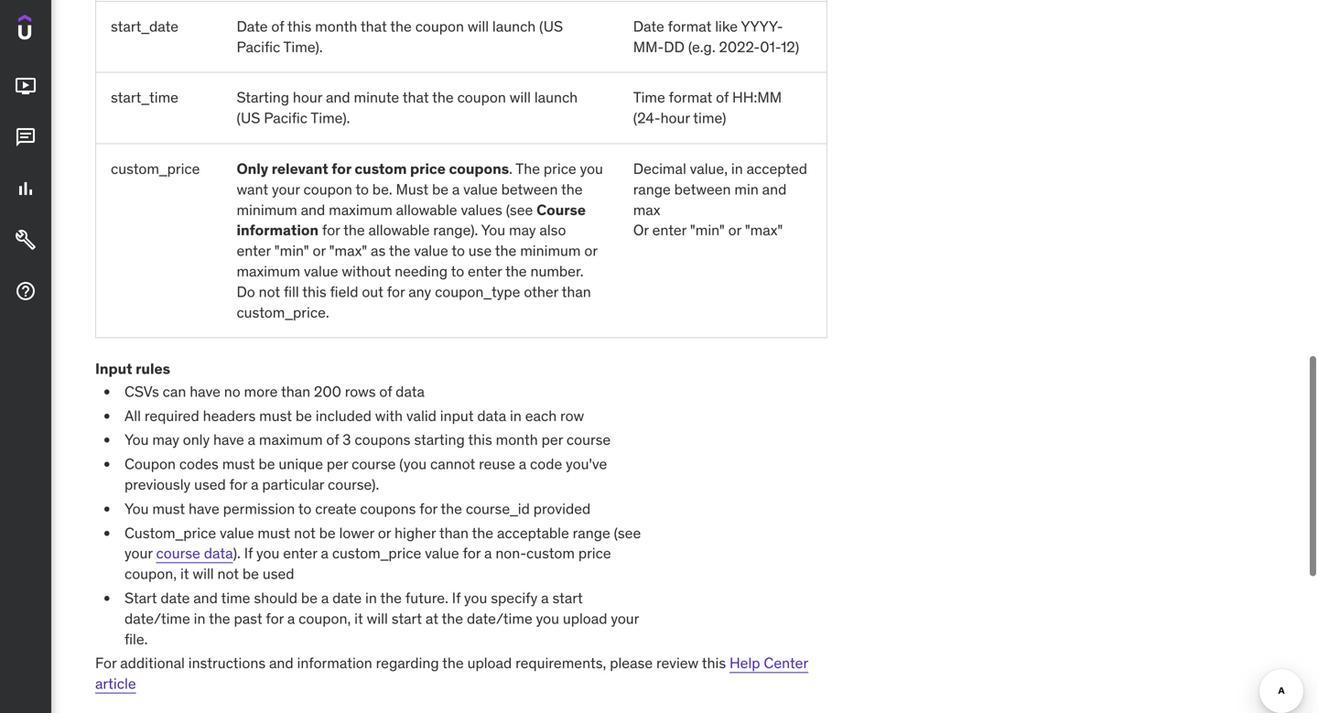 Task type: describe. For each thing, give the bounding box(es) containing it.
a down headers
[[248, 430, 255, 449]]

headers
[[203, 406, 256, 425]]

2 date/time from the left
[[467, 609, 533, 628]]

for right relevant
[[332, 159, 351, 178]]

coupon
[[125, 455, 176, 473]]

launch for date of this month that the coupon will launch (us pacific time).
[[492, 17, 536, 36]]

maximum inside for the allowable range). you may also enter "min" or "max" as the value to use the minimum or maximum value without needing to enter the number. do not fill this field out for any coupon_type other than custom_price.
[[237, 262, 300, 281]]

without
[[342, 262, 391, 281]]

for additional instructions and information regarding the upload requirements, please review this
[[95, 654, 730, 673]]

allowable inside . the price you want your coupon to be. must be a value between the minimum and maximum allowable values (see
[[396, 200, 457, 219]]

for
[[95, 654, 117, 673]]

also
[[540, 221, 566, 240]]

0 horizontal spatial data
[[204, 544, 233, 563]]

value inside custom_price value must not be lower or higher than the acceptable range (see your
[[220, 523, 254, 542]]

the right at
[[442, 609, 463, 628]]

provided
[[533, 499, 591, 518]]

the inside csvs can have no more than 200 rows of data all required headers must be included with valid input data in each row you may only have a maximum of 3 coupons starting this month per course coupon codes must be unique per course (you cannot reuse a code you've previously used for a particular course). you must have permission to create coupons for the course_id provided
[[441, 499, 462, 518]]

please
[[610, 654, 653, 673]]

0 horizontal spatial per
[[327, 455, 348, 473]]

input
[[440, 406, 474, 425]]

start date and time should be a date in the future. if you specify a start date/time in the past for a coupon, it will start at the date/time you upload your file.
[[125, 589, 639, 648]]

(24-
[[633, 109, 661, 127]]

rules
[[136, 360, 170, 378]]

a down should
[[287, 609, 295, 628]]

200
[[314, 382, 341, 401]]

coupon for date of this month that the coupon will launch (us pacific time).
[[415, 17, 464, 36]]

all
[[125, 406, 141, 425]]

for right out
[[387, 282, 405, 301]]

of up with
[[379, 382, 392, 401]]

with
[[375, 406, 403, 425]]

the left the future.
[[380, 589, 402, 607]]

future.
[[405, 589, 448, 607]]

enter down use
[[468, 262, 502, 281]]

permission
[[223, 499, 295, 518]]

lower
[[339, 523, 374, 542]]

date format like yyyy- mm-dd (e.g. 2022-01-12)
[[633, 17, 799, 56]]

"max" inside decimal value, in accepted range between min and max or enter "min" or "max"
[[745, 221, 783, 240]]

12)
[[781, 37, 799, 56]]

article
[[95, 674, 136, 693]]

1 date from the left
[[161, 589, 190, 607]]

file.
[[125, 630, 148, 648]]

will inside start date and time should be a date in the future. if you specify a start date/time in the past for a coupon, it will start at the date/time you upload your file.
[[367, 609, 388, 628]]

csvs
[[125, 382, 159, 401]]

for the allowable range). you may also enter "min" or "max" as the value to use the minimum or maximum value without needing to enter the number. do not fill this field out for any coupon_type other than custom_price.
[[237, 221, 598, 322]]

only relevant for custom price coupons
[[237, 159, 509, 178]]

value up field
[[304, 262, 338, 281]]

in inside decimal value, in accepted range between min and max or enter "min" or "max"
[[731, 159, 743, 178]]

2 vertical spatial you
[[125, 499, 149, 518]]

value up needing
[[414, 241, 448, 260]]

a down create
[[321, 544, 329, 563]]

hh:mm
[[732, 88, 782, 107]]

range).
[[433, 221, 478, 240]]

.
[[509, 159, 513, 178]]

coupon, inside ). if you enter a custom_price value for a non-custom price coupon, it will not be used
[[125, 564, 177, 583]]

price inside ). if you enter a custom_price value for a non-custom price coupon, it will not be used
[[578, 544, 611, 563]]

or inside decimal value, in accepted range between min and max or enter "min" or "max"
[[728, 221, 741, 240]]

yyyy-
[[741, 17, 783, 36]]

do
[[237, 282, 255, 301]]

field
[[330, 282, 358, 301]]

3
[[343, 430, 351, 449]]

than inside custom_price value must not be lower or higher than the acceptable range (see your
[[439, 523, 469, 542]]

2 vertical spatial course
[[156, 544, 200, 563]]

be inside . the price you want your coupon to be. must be a value between the minimum and maximum allowable values (see
[[432, 180, 449, 199]]

be up particular
[[259, 455, 275, 473]]

rows
[[345, 382, 376, 401]]

like
[[715, 17, 738, 36]]

the up other
[[505, 262, 527, 281]]

enter up do
[[237, 241, 271, 260]]

may inside for the allowable range). you may also enter "min" or "max" as the value to use the minimum or maximum value without needing to enter the number. do not fill this field out for any coupon_type other than custom_price.
[[509, 221, 536, 240]]

min
[[735, 180, 759, 199]]

non-
[[496, 544, 526, 563]]

1 date/time from the left
[[125, 609, 190, 628]]

0 vertical spatial have
[[190, 382, 221, 401]]

the inside . the price you want your coupon to be. must be a value between the minimum and maximum allowable values (see
[[561, 180, 583, 199]]

max
[[633, 200, 660, 219]]

not inside ). if you enter a custom_price value for a non-custom price coupon, it will not be used
[[217, 564, 239, 583]]

can
[[163, 382, 186, 401]]

you've
[[566, 455, 607, 473]]

course data link
[[156, 544, 233, 563]]

udemy image
[[18, 15, 102, 46]]

pacific for starting
[[264, 109, 308, 127]]

the right as
[[389, 241, 410, 260]]

you inside ). if you enter a custom_price value for a non-custom price coupon, it will not be used
[[256, 544, 280, 563]]

for inside ). if you enter a custom_price value for a non-custom price coupon, it will not be used
[[463, 544, 481, 563]]

past
[[234, 609, 262, 628]]

in down ). if you enter a custom_price value for a non-custom price coupon, it will not be used
[[365, 589, 377, 607]]

you left specify
[[464, 589, 487, 607]]

2022-
[[719, 37, 760, 56]]

information inside course information
[[237, 221, 319, 240]]

0 horizontal spatial custom_price
[[111, 159, 200, 178]]

that for minute
[[403, 88, 429, 107]]

values
[[461, 200, 502, 219]]

pacific for date
[[237, 37, 280, 56]]

and inside decimal value, in accepted range between min and max or enter "min" or "max"
[[762, 180, 787, 199]]

time). for and
[[311, 109, 350, 127]]

0 horizontal spatial custom
[[355, 159, 407, 178]]

required
[[144, 406, 199, 425]]

must inside custom_price value must not be lower or higher than the acceptable range (see your
[[258, 523, 290, 542]]

custom_price
[[125, 523, 216, 542]]

the up without
[[343, 221, 365, 240]]

0 vertical spatial course
[[567, 430, 611, 449]]

of inside time format of hh:mm (24-hour time)
[[716, 88, 729, 107]]

this inside csvs can have no more than 200 rows of data all required headers must be included with valid input data in each row you may only have a maximum of 3 coupons starting this month per course coupon codes must be unique per course (you cannot reuse a code you've previously used for a particular course). you must have permission to create coupons for the course_id provided
[[468, 430, 492, 449]]

be inside start date and time should be a date in the future. if you specify a start date/time in the past for a coupon, it will start at the date/time you upload your file.
[[301, 589, 318, 607]]

cannot
[[430, 455, 475, 473]]

or down course
[[584, 241, 598, 260]]

0 vertical spatial per
[[542, 430, 563, 449]]

time format of hh:mm (24-hour time)
[[633, 88, 782, 127]]

1 horizontal spatial start
[[552, 589, 583, 607]]

you inside . the price you want your coupon to be. must be a value between the minimum and maximum allowable values (see
[[580, 159, 603, 178]]

starting
[[237, 88, 289, 107]]

minute
[[354, 88, 399, 107]]

number.
[[530, 262, 584, 281]]

in left the past
[[194, 609, 206, 628]]

start_date
[[111, 17, 179, 36]]

relevant
[[272, 159, 328, 178]]

hour inside time format of hh:mm (24-hour time)
[[661, 109, 690, 127]]

be left included
[[296, 406, 312, 425]]

(see inside custom_price value must not be lower or higher than the acceptable range (see your
[[614, 523, 641, 542]]

custom_price.
[[237, 303, 329, 322]]

instructions
[[188, 654, 266, 673]]

must right codes
[[222, 455, 255, 473]]

as
[[371, 241, 386, 260]]

particular
[[262, 475, 324, 494]]

1 medium image from the top
[[15, 75, 37, 97]]

higher
[[395, 523, 436, 542]]

course_id
[[466, 499, 530, 518]]

other
[[524, 282, 558, 301]]

that for month
[[361, 17, 387, 36]]

custom_price value must not be lower or higher than the acceptable range (see your
[[125, 523, 641, 563]]

2 date from the left
[[332, 589, 362, 607]]

1 vertical spatial upload
[[467, 654, 512, 673]]

regarding
[[376, 654, 439, 673]]

0 horizontal spatial price
[[410, 159, 446, 178]]

the inside 'date of this month that the coupon will launch (us pacific time).'
[[390, 17, 412, 36]]

this inside 'date of this month that the coupon will launch (us pacific time).'
[[287, 17, 312, 36]]

format for (e.g.
[[668, 17, 712, 36]]

a inside . the price you want your coupon to be. must be a value between the minimum and maximum allowable values (see
[[452, 180, 460, 199]]

for inside start date and time should be a date in the future. if you specify a start date/time in the past for a coupon, it will start at the date/time you upload your file.
[[266, 609, 284, 628]]

must
[[396, 180, 429, 199]]

in inside csvs can have no more than 200 rows of data all required headers must be included with valid input data in each row you may only have a maximum of 3 coupons starting this month per course coupon codes must be unique per course (you cannot reuse a code you've previously used for a particular course). you must have permission to create coupons for the course_id provided
[[510, 406, 522, 425]]

2 horizontal spatial data
[[477, 406, 506, 425]]

allowable inside for the allowable range). you may also enter "min" or "max" as the value to use the minimum or maximum value without needing to enter the number. do not fill this field out for any coupon_type other than custom_price.
[[368, 221, 430, 240]]

must up custom_price
[[152, 499, 185, 518]]

date for date of this month that the coupon will launch (us pacific time).
[[237, 17, 268, 36]]

each
[[525, 406, 557, 425]]

be.
[[372, 180, 392, 199]]

hour inside starting hour and minute that the coupon will launch (us pacific time).
[[293, 88, 322, 107]]

use
[[469, 241, 492, 260]]

coupon for . the price you want your coupon to be. must be a value between the minimum and maximum allowable values (see
[[304, 180, 352, 199]]

for up permission
[[229, 475, 247, 494]]

1 vertical spatial have
[[213, 430, 244, 449]]

decimal
[[633, 159, 686, 178]]

additional
[[120, 654, 185, 673]]

"max" inside for the allowable range). you may also enter "min" or "max" as the value to use the minimum or maximum value without needing to enter the number. do not fill this field out for any coupon_type other than custom_price.
[[329, 241, 367, 260]]

starting hour and minute that the coupon will launch (us pacific time).
[[237, 88, 578, 127]]

your inside start date and time should be a date in the future. if you specify a start date/time in the past for a coupon, it will start at the date/time you upload your file.
[[611, 609, 639, 628]]

create
[[315, 499, 357, 518]]

only
[[237, 159, 268, 178]]

only
[[183, 430, 210, 449]]

starting
[[414, 430, 465, 449]]

dd
[[664, 37, 685, 56]]

codes
[[179, 455, 219, 473]]

(us for date of this month that the coupon will launch (us pacific time).
[[539, 17, 563, 36]]

coupon_type
[[435, 282, 520, 301]]

a left code
[[519, 455, 527, 473]]

). if you enter a custom_price value for a non-custom price coupon, it will not be used
[[125, 544, 611, 583]]

2 medium image from the top
[[15, 126, 37, 148]]

the down time
[[209, 609, 230, 628]]

needing
[[395, 262, 448, 281]]

1 vertical spatial start
[[392, 609, 422, 628]]

fill
[[284, 282, 299, 301]]

this left help
[[702, 654, 726, 673]]

review
[[656, 654, 699, 673]]

0 vertical spatial coupons
[[449, 159, 509, 178]]



Task type: vqa. For each thing, say whether or not it's contained in the screenshot.
coupon to the top
yes



Task type: locate. For each thing, give the bounding box(es) containing it.
between down value,
[[674, 180, 731, 199]]

01-
[[760, 37, 781, 56]]

this up "reuse"
[[468, 430, 492, 449]]

have left no
[[190, 382, 221, 401]]

minimum
[[237, 200, 297, 219], [520, 241, 581, 260]]

any
[[408, 282, 431, 301]]

you down specify
[[536, 609, 559, 628]]

launch for starting hour and minute that the coupon will launch (us pacific time).
[[534, 88, 578, 107]]

"max" up without
[[329, 241, 367, 260]]

0 vertical spatial if
[[244, 544, 253, 563]]

(us
[[539, 17, 563, 36], [237, 109, 260, 127]]

0 horizontal spatial (us
[[237, 109, 260, 127]]

included
[[316, 406, 372, 425]]

range inside decimal value, in accepted range between min and max or enter "min" or "max"
[[633, 180, 671, 199]]

be inside ). if you enter a custom_price value for a non-custom price coupon, it will not be used
[[243, 564, 259, 583]]

coupon, inside start date and time should be a date in the future. if you specify a start date/time in the past for a coupon, it will start at the date/time you upload your file.
[[299, 609, 351, 628]]

of up starting
[[271, 17, 284, 36]]

0 vertical spatial (see
[[506, 200, 533, 219]]

course
[[537, 200, 586, 219]]

0 vertical spatial "min"
[[690, 221, 725, 240]]

1 vertical spatial minimum
[[520, 241, 581, 260]]

pacific inside 'date of this month that the coupon will launch (us pacific time).'
[[237, 37, 280, 56]]

help center article
[[95, 654, 809, 693]]

0 vertical spatial upload
[[563, 609, 607, 628]]

will inside starting hour and minute that the coupon will launch (us pacific time).
[[510, 88, 531, 107]]

at
[[426, 609, 439, 628]]

price inside . the price you want your coupon to be. must be a value between the minimum and maximum allowable values (see
[[544, 159, 576, 178]]

0 horizontal spatial range
[[573, 523, 610, 542]]

maximum up unique
[[259, 430, 323, 449]]

1 vertical spatial information
[[297, 654, 372, 673]]

a up range).
[[452, 180, 460, 199]]

coupon for starting hour and minute that the coupon will launch (us pacific time).
[[457, 88, 506, 107]]

range
[[633, 180, 671, 199], [573, 523, 610, 542]]

0 horizontal spatial if
[[244, 544, 253, 563]]

2 vertical spatial maximum
[[259, 430, 323, 449]]

you inside for the allowable range). you may also enter "min" or "max" as the value to use the minimum or maximum value without needing to enter the number. do not fill this field out for any coupon_type other than custom_price.
[[481, 221, 505, 240]]

for
[[332, 159, 351, 178], [322, 221, 340, 240], [387, 282, 405, 301], [229, 475, 247, 494], [420, 499, 437, 518], [463, 544, 481, 563], [266, 609, 284, 628]]

0 vertical spatial may
[[509, 221, 536, 240]]

a left non-
[[484, 544, 492, 563]]

0 horizontal spatial minimum
[[237, 200, 297, 219]]

be
[[432, 180, 449, 199], [296, 406, 312, 425], [259, 455, 275, 473], [319, 523, 336, 542], [243, 564, 259, 583], [301, 589, 318, 607]]

format inside date format like yyyy- mm-dd (e.g. 2022-01-12)
[[668, 17, 712, 36]]

0 vertical spatial launch
[[492, 17, 536, 36]]

launch inside starting hour and minute that the coupon will launch (us pacific time).
[[534, 88, 578, 107]]

0 vertical spatial custom_price
[[111, 159, 200, 178]]

between inside . the price you want your coupon to be. must be a value between the minimum and maximum allowable values (see
[[501, 180, 558, 199]]

used
[[194, 475, 226, 494], [263, 564, 294, 583]]

2 horizontal spatial price
[[578, 544, 611, 563]]

course).
[[328, 475, 379, 494]]

format
[[668, 17, 712, 36], [669, 88, 713, 107]]

1 horizontal spatial not
[[259, 282, 280, 301]]

mm-
[[633, 37, 664, 56]]

you down all
[[125, 430, 149, 449]]

1 horizontal spatial may
[[509, 221, 536, 240]]

than right higher
[[439, 523, 469, 542]]

0 vertical spatial pacific
[[237, 37, 280, 56]]

row
[[560, 406, 584, 425]]

it down the course data link
[[180, 564, 189, 583]]

1 horizontal spatial between
[[674, 180, 731, 199]]

1 horizontal spatial if
[[452, 589, 461, 607]]

custom down 'acceptable'
[[526, 544, 575, 563]]

upload down specify
[[467, 654, 512, 673]]

course down custom_price
[[156, 544, 200, 563]]

date/time down start
[[125, 609, 190, 628]]

"max" down min
[[745, 221, 783, 240]]

your down custom_price
[[125, 544, 153, 563]]

between
[[501, 180, 558, 199], [674, 180, 731, 199]]

1 vertical spatial coupons
[[355, 430, 411, 449]]

coupon inside . the price you want your coupon to be. must be a value between the minimum and maximum allowable values (see
[[304, 180, 352, 199]]

than inside for the allowable range). you may also enter "min" or "max" as the value to use the minimum or maximum value without needing to enter the number. do not fill this field out for any coupon_type other than custom_price.
[[562, 282, 591, 301]]

than inside csvs can have no more than 200 rows of data all required headers must be included with valid input data in each row you may only have a maximum of 3 coupons starting this month per course coupon codes must be unique per course (you cannot reuse a code you've previously used for a particular course). you must have permission to create coupons for the course_id provided
[[281, 382, 310, 401]]

and inside . the price you want your coupon to be. must be a value between the minimum and maximum allowable values (see
[[301, 200, 325, 219]]

(us for starting hour and minute that the coupon will launch (us pacific time).
[[237, 109, 260, 127]]

for up higher
[[420, 499, 437, 518]]

launch
[[492, 17, 536, 36], [534, 88, 578, 107]]

month up "reuse"
[[496, 430, 538, 449]]

the inside starting hour and minute that the coupon will launch (us pacific time).
[[432, 88, 454, 107]]

not inside custom_price value must not be lower or higher than the acceptable range (see your
[[294, 523, 316, 542]]

(see inside . the price you want your coupon to be. must be a value between the minimum and maximum allowable values (see
[[506, 200, 533, 219]]

1 vertical spatial (us
[[237, 109, 260, 127]]

value,
[[690, 159, 728, 178]]

0 horizontal spatial month
[[315, 17, 357, 36]]

1 horizontal spatial coupon,
[[299, 609, 351, 628]]

1 horizontal spatial "max"
[[745, 221, 783, 240]]

0 horizontal spatial upload
[[467, 654, 512, 673]]

allowable
[[396, 200, 457, 219], [368, 221, 430, 240]]

course
[[567, 430, 611, 449], [352, 455, 396, 473], [156, 544, 200, 563]]

the right regarding
[[442, 654, 464, 673]]

2 horizontal spatial your
[[611, 609, 639, 628]]

enter right or at the top
[[652, 221, 687, 240]]

0 vertical spatial range
[[633, 180, 671, 199]]

that inside starting hour and minute that the coupon will launch (us pacific time).
[[403, 88, 429, 107]]

not down ).
[[217, 564, 239, 583]]

start_time
[[111, 88, 178, 107]]

may left the also
[[509, 221, 536, 240]]

1 vertical spatial "min"
[[274, 241, 309, 260]]

to up coupon_type
[[451, 262, 464, 281]]

enter inside ). if you enter a custom_price value for a non-custom price coupon, it will not be used
[[283, 544, 317, 563]]

pacific inside starting hour and minute that the coupon will launch (us pacific time).
[[264, 109, 308, 127]]

1 date from the left
[[237, 17, 268, 36]]

than down number.
[[562, 282, 591, 301]]

if right the future.
[[452, 589, 461, 607]]

launch inside 'date of this month that the coupon will launch (us pacific time).'
[[492, 17, 536, 36]]

help center article link
[[95, 654, 809, 693]]

it inside ). if you enter a custom_price value for a non-custom price coupon, it will not be used
[[180, 564, 189, 583]]

2 medium image from the top
[[15, 280, 37, 302]]

1 vertical spatial medium image
[[15, 126, 37, 148]]

1 horizontal spatial it
[[354, 609, 363, 628]]

0 vertical spatial your
[[272, 180, 300, 199]]

the up the minute
[[390, 17, 412, 36]]

1 vertical spatial "max"
[[329, 241, 367, 260]]

it inside start date and time should be a date in the future. if you specify a start date/time in the past for a coupon, it will start at the date/time you upload your file.
[[354, 609, 363, 628]]

between inside decimal value, in accepted range between min and max or enter "min" or "max"
[[674, 180, 731, 199]]

upload inside start date and time should be a date in the future. if you specify a start date/time in the past for a coupon, it will start at the date/time you upload your file.
[[563, 609, 607, 628]]

must down permission
[[258, 523, 290, 542]]

start right specify
[[552, 589, 583, 607]]

may
[[509, 221, 536, 240], [152, 430, 179, 449]]

"min" up fill
[[274, 241, 309, 260]]

a up permission
[[251, 475, 259, 494]]

your inside custom_price value must not be lower or higher than the acceptable range (see your
[[125, 544, 153, 563]]

range down provided
[[573, 523, 610, 542]]

month
[[315, 17, 357, 36], [496, 430, 538, 449]]

0 vertical spatial format
[[668, 17, 712, 36]]

the down cannot
[[441, 499, 462, 518]]

1 horizontal spatial than
[[439, 523, 469, 542]]

0 vertical spatial month
[[315, 17, 357, 36]]

center
[[764, 654, 809, 673]]

1 horizontal spatial data
[[396, 382, 425, 401]]

0 horizontal spatial date
[[237, 17, 268, 36]]

"max"
[[745, 221, 783, 240], [329, 241, 367, 260]]

your up please
[[611, 609, 639, 628]]

not inside for the allowable range). you may also enter "min" or "max" as the value to use the minimum or maximum value without needing to enter the number. do not fill this field out for any coupon_type other than custom_price.
[[259, 282, 280, 301]]

in
[[731, 159, 743, 178], [510, 406, 522, 425], [365, 589, 377, 607], [194, 609, 206, 628]]

2 vertical spatial than
[[439, 523, 469, 542]]

price down provided
[[578, 544, 611, 563]]

a right specify
[[541, 589, 549, 607]]

hour down the "time"
[[661, 109, 690, 127]]

month inside 'date of this month that the coupon will launch (us pacific time).'
[[315, 17, 357, 36]]

1 vertical spatial not
[[294, 523, 316, 542]]

it down ). if you enter a custom_price value for a non-custom price coupon, it will not be used
[[354, 609, 363, 628]]

previously
[[125, 475, 191, 494]]

must
[[259, 406, 292, 425], [222, 455, 255, 473], [152, 499, 185, 518], [258, 523, 290, 542]]

to down range).
[[452, 241, 465, 260]]

0 horizontal spatial course
[[156, 544, 200, 563]]

time). up relevant
[[311, 109, 350, 127]]

1 horizontal spatial that
[[403, 88, 429, 107]]

1 vertical spatial it
[[354, 609, 363, 628]]

1 vertical spatial if
[[452, 589, 461, 607]]

the inside custom_price value must not be lower or higher than the acceptable range (see your
[[472, 523, 494, 542]]

0 vertical spatial used
[[194, 475, 226, 494]]

0 horizontal spatial that
[[361, 17, 387, 36]]

format for time)
[[669, 88, 713, 107]]

time). for this
[[283, 37, 323, 56]]

1 horizontal spatial month
[[496, 430, 538, 449]]

0 vertical spatial time).
[[283, 37, 323, 56]]

of left the 3
[[326, 430, 339, 449]]

not left fill
[[259, 282, 280, 301]]

the right the minute
[[432, 88, 454, 107]]

that up the minute
[[361, 17, 387, 36]]

have up custom_price
[[189, 499, 219, 518]]

date of this month that the coupon will launch (us pacific time).
[[237, 17, 563, 56]]

medium image
[[15, 229, 37, 251], [15, 280, 37, 302]]

date for date format like yyyy- mm-dd (e.g. 2022-01-12)
[[633, 17, 664, 36]]

custom_price inside ). if you enter a custom_price value for a non-custom price coupon, it will not be used
[[332, 544, 421, 563]]

time)
[[693, 109, 726, 127]]

date up mm- at the top
[[633, 17, 664, 36]]

2 horizontal spatial course
[[567, 430, 611, 449]]

and inside starting hour and minute that the coupon will launch (us pacific time).
[[326, 88, 350, 107]]

0 vertical spatial minimum
[[237, 200, 297, 219]]

1 horizontal spatial (see
[[614, 523, 641, 542]]

of inside 'date of this month that the coupon will launch (us pacific time).'
[[271, 17, 284, 36]]

1 vertical spatial time).
[[311, 109, 350, 127]]

enter inside decimal value, in accepted range between min and max or enter "min" or "max"
[[652, 221, 687, 240]]

and left time
[[193, 589, 218, 607]]

for left non-
[[463, 544, 481, 563]]

than left 200 at left bottom
[[281, 382, 310, 401]]

0 vertical spatial medium image
[[15, 229, 37, 251]]

allowable down must
[[396, 200, 457, 219]]

1 medium image from the top
[[15, 229, 37, 251]]

course up you've
[[567, 430, 611, 449]]

used inside ). if you enter a custom_price value for a non-custom price coupon, it will not be used
[[263, 564, 294, 583]]

1 vertical spatial used
[[263, 564, 294, 583]]

time). up starting
[[283, 37, 323, 56]]

allowable up as
[[368, 221, 430, 240]]

coupons
[[449, 159, 509, 178], [355, 430, 411, 449], [360, 499, 416, 518]]

0 horizontal spatial hour
[[293, 88, 322, 107]]

valid
[[406, 406, 437, 425]]

and right instructions
[[269, 654, 294, 673]]

medium image
[[15, 75, 37, 97], [15, 126, 37, 148], [15, 178, 37, 200]]

for up field
[[322, 221, 340, 240]]

date inside date format like yyyy- mm-dd (e.g. 2022-01-12)
[[633, 17, 664, 36]]

out
[[362, 282, 384, 301]]

0 vertical spatial "max"
[[745, 221, 783, 240]]

you down previously
[[125, 499, 149, 518]]

minimum down the also
[[520, 241, 581, 260]]

or
[[633, 221, 649, 240]]

or inside custom_price value must not be lower or higher than the acceptable range (see your
[[378, 523, 391, 542]]

0 vertical spatial you
[[481, 221, 505, 240]]

may inside csvs can have no more than 200 rows of data all required headers must be included with valid input data in each row you may only have a maximum of 3 coupons starting this month per course coupon codes must be unique per course (you cannot reuse a code you've previously used for a particular course). you must have permission to create coupons for the course_id provided
[[152, 430, 179, 449]]

1 between from the left
[[501, 180, 558, 199]]

data
[[396, 382, 425, 401], [477, 406, 506, 425], [204, 544, 233, 563]]

you right ).
[[256, 544, 280, 563]]

2 date from the left
[[633, 17, 664, 36]]

input
[[95, 360, 132, 378]]

2 between from the left
[[674, 180, 731, 199]]

1 horizontal spatial date
[[332, 589, 362, 607]]

requirements,
[[515, 654, 606, 673]]

1 vertical spatial custom_price
[[332, 544, 421, 563]]

coupon inside starting hour and minute that the coupon will launch (us pacific time).
[[457, 88, 506, 107]]

1 vertical spatial medium image
[[15, 280, 37, 302]]

1 vertical spatial allowable
[[368, 221, 430, 240]]

will inside 'date of this month that the coupon will launch (us pacific time).'
[[468, 17, 489, 36]]

value down higher
[[425, 544, 459, 563]]

to inside csvs can have no more than 200 rows of data all required headers must be included with valid input data in each row you may only have a maximum of 3 coupons starting this month per course coupon codes must be unique per course (you cannot reuse a code you've previously used for a particular course). you must have permission to create coupons for the course_id provided
[[298, 499, 312, 518]]

value inside . the price you want your coupon to be. must be a value between the minimum and maximum allowable values (see
[[463, 180, 498, 199]]

0 horizontal spatial (see
[[506, 200, 533, 219]]

coupon inside 'date of this month that the coupon will launch (us pacific time).'
[[415, 17, 464, 36]]

custom inside ). if you enter a custom_price value for a non-custom price coupon, it will not be used
[[526, 544, 575, 563]]

to inside . the price you want your coupon to be. must be a value between the minimum and maximum allowable values (see
[[356, 180, 369, 199]]

0 horizontal spatial "max"
[[329, 241, 367, 260]]

help
[[730, 654, 760, 673]]

"min"
[[690, 221, 725, 240], [274, 241, 309, 260]]

this inside for the allowable range). you may also enter "min" or "max" as the value to use the minimum or maximum value without needing to enter the number. do not fill this field out for any coupon_type other than custom_price.
[[302, 282, 327, 301]]

per up code
[[542, 430, 563, 449]]

accepted
[[747, 159, 807, 178]]

value inside ). if you enter a custom_price value for a non-custom price coupon, it will not be used
[[425, 544, 459, 563]]

and down relevant
[[301, 200, 325, 219]]

0 vertical spatial (us
[[539, 17, 563, 36]]

data right the input
[[477, 406, 506, 425]]

"min" inside for the allowable range). you may also enter "min" or "max" as the value to use the minimum or maximum value without needing to enter the number. do not fill this field out for any coupon_type other than custom_price.
[[274, 241, 309, 260]]

used down codes
[[194, 475, 226, 494]]

upload
[[563, 609, 607, 628], [467, 654, 512, 673]]

time).
[[283, 37, 323, 56], [311, 109, 350, 127]]

you
[[481, 221, 505, 240], [125, 430, 149, 449], [125, 499, 149, 518]]

course data
[[156, 544, 233, 563]]

the
[[516, 159, 540, 178]]

1 vertical spatial than
[[281, 382, 310, 401]]

0 vertical spatial than
[[562, 282, 591, 301]]

2 vertical spatial not
[[217, 564, 239, 583]]

0 vertical spatial not
[[259, 282, 280, 301]]

must down more on the left bottom
[[259, 406, 292, 425]]

. the price you want your coupon to be. must be a value between the minimum and maximum allowable values (see
[[237, 159, 603, 219]]

0 vertical spatial maximum
[[329, 200, 393, 219]]

"min" inside decimal value, in accepted range between min and max or enter "min" or "max"
[[690, 221, 725, 240]]

month up the minute
[[315, 17, 357, 36]]

1 vertical spatial that
[[403, 88, 429, 107]]

coupons down with
[[355, 430, 411, 449]]

hour
[[293, 88, 322, 107], [661, 109, 690, 127]]

will inside ). if you enter a custom_price value for a non-custom price coupon, it will not be used
[[193, 564, 214, 583]]

1 vertical spatial your
[[125, 544, 153, 563]]

want
[[237, 180, 268, 199]]

your down relevant
[[272, 180, 300, 199]]

hour right starting
[[293, 88, 322, 107]]

be right must
[[432, 180, 449, 199]]

minimum inside for the allowable range). you may also enter "min" or "max" as the value to use the minimum or maximum value without needing to enter the number. do not fill this field out for any coupon_type other than custom_price.
[[520, 241, 581, 260]]

coupon,
[[125, 564, 177, 583], [299, 609, 351, 628]]

and down accepted
[[762, 180, 787, 199]]

0 vertical spatial that
[[361, 17, 387, 36]]

date/time down specify
[[467, 609, 533, 628]]

price up must
[[410, 159, 446, 178]]

that inside 'date of this month that the coupon will launch (us pacific time).'
[[361, 17, 387, 36]]

format inside time format of hh:mm (24-hour time)
[[669, 88, 713, 107]]

0 vertical spatial coupon
[[415, 17, 464, 36]]

if inside ). if you enter a custom_price value for a non-custom price coupon, it will not be used
[[244, 544, 253, 563]]

1 vertical spatial you
[[125, 430, 149, 449]]

custom up be.
[[355, 159, 407, 178]]

minimum inside . the price you want your coupon to be. must be a value between the minimum and maximum allowable values (see
[[237, 200, 297, 219]]

your inside . the price you want your coupon to be. must be a value between the minimum and maximum allowable values (see
[[272, 180, 300, 199]]

format up (e.g.
[[668, 17, 712, 36]]

maximum inside csvs can have no more than 200 rows of data all required headers must be included with valid input data in each row you may only have a maximum of 3 coupons starting this month per course coupon codes must be unique per course (you cannot reuse a code you've previously used for a particular course). you must have permission to create coupons for the course_id provided
[[259, 430, 323, 449]]

should
[[254, 589, 298, 607]]

upload up requirements,
[[563, 609, 607, 628]]

coupons up custom_price value must not be lower or higher than the acceptable range (see your
[[360, 499, 416, 518]]

2 vertical spatial have
[[189, 499, 219, 518]]

per down the 3
[[327, 455, 348, 473]]

1 vertical spatial course
[[352, 455, 396, 473]]

1 horizontal spatial date
[[633, 17, 664, 36]]

course up the course). at the bottom left of the page
[[352, 455, 396, 473]]

0 horizontal spatial your
[[125, 544, 153, 563]]

1 vertical spatial launch
[[534, 88, 578, 107]]

date right start
[[161, 589, 190, 607]]

and inside start date and time should be a date in the future. if you specify a start date/time in the past for a coupon, it will start at the date/time you upload your file.
[[193, 589, 218, 607]]

a right should
[[321, 589, 329, 607]]

more
[[244, 382, 278, 401]]

start
[[552, 589, 583, 607], [392, 609, 422, 628]]

0 horizontal spatial not
[[217, 564, 239, 583]]

or left as
[[313, 241, 326, 260]]

3 medium image from the top
[[15, 178, 37, 200]]

0 horizontal spatial "min"
[[274, 241, 309, 260]]

1 horizontal spatial hour
[[661, 109, 690, 127]]

csvs can have no more than 200 rows of data all required headers must be included with valid input data in each row you may only have a maximum of 3 coupons starting this month per course coupon codes must be unique per course (you cannot reuse a code you've previously used for a particular course). you must have permission to create coupons for the course_id provided
[[125, 382, 611, 518]]

"min" down value,
[[690, 221, 725, 240]]

in up min
[[731, 159, 743, 178]]

if inside start date and time should be a date in the future. if you specify a start date/time in the past for a coupon, it will start at the date/time you upload your file.
[[452, 589, 461, 607]]

1 vertical spatial data
[[477, 406, 506, 425]]

0 vertical spatial custom
[[355, 159, 407, 178]]

0 horizontal spatial date
[[161, 589, 190, 607]]

range up max
[[633, 180, 671, 199]]

0 vertical spatial it
[[180, 564, 189, 583]]

custom
[[355, 159, 407, 178], [526, 544, 575, 563]]

to left be.
[[356, 180, 369, 199]]

used inside csvs can have no more than 200 rows of data all required headers must be included with valid input data in each row you may only have a maximum of 3 coupons starting this month per course coupon codes must be unique per course (you cannot reuse a code you've previously used for a particular course). you must have permission to create coupons for the course_id provided
[[194, 475, 226, 494]]

unique
[[279, 455, 323, 473]]

will
[[468, 17, 489, 36], [510, 88, 531, 107], [193, 564, 214, 583], [367, 609, 388, 628]]

(us inside starting hour and minute that the coupon will launch (us pacific time).
[[237, 109, 260, 127]]

maximum inside . the price you want your coupon to be. must be a value between the minimum and maximum allowable values (see
[[329, 200, 393, 219]]

1 vertical spatial range
[[573, 523, 610, 542]]

).
[[233, 544, 241, 563]]

be inside custom_price value must not be lower or higher than the acceptable range (see your
[[319, 523, 336, 542]]

time
[[221, 589, 250, 607]]

0 vertical spatial start
[[552, 589, 583, 607]]

time). inside 'date of this month that the coupon will launch (us pacific time).'
[[283, 37, 323, 56]]

month inside csvs can have no more than 200 rows of data all required headers must be included with valid input data in each row you may only have a maximum of 3 coupons starting this month per course coupon codes must be unique per course (you cannot reuse a code you've previously used for a particular course). you must have permission to create coupons for the course_id provided
[[496, 430, 538, 449]]

minimum down want
[[237, 200, 297, 219]]

between down the
[[501, 180, 558, 199]]

if
[[244, 544, 253, 563], [452, 589, 461, 607]]

date inside 'date of this month that the coupon will launch (us pacific time).'
[[237, 17, 268, 36]]

2 vertical spatial coupons
[[360, 499, 416, 518]]

or
[[728, 221, 741, 240], [313, 241, 326, 260], [584, 241, 598, 260], [378, 523, 391, 542]]

the right use
[[495, 241, 517, 260]]

(see
[[506, 200, 533, 219], [614, 523, 641, 542]]

(us inside 'date of this month that the coupon will launch (us pacific time).'
[[539, 17, 563, 36]]

format up time)
[[669, 88, 713, 107]]

0 horizontal spatial start
[[392, 609, 422, 628]]

2 horizontal spatial than
[[562, 282, 591, 301]]

range inside custom_price value must not be lower or higher than the acceptable range (see your
[[573, 523, 610, 542]]



